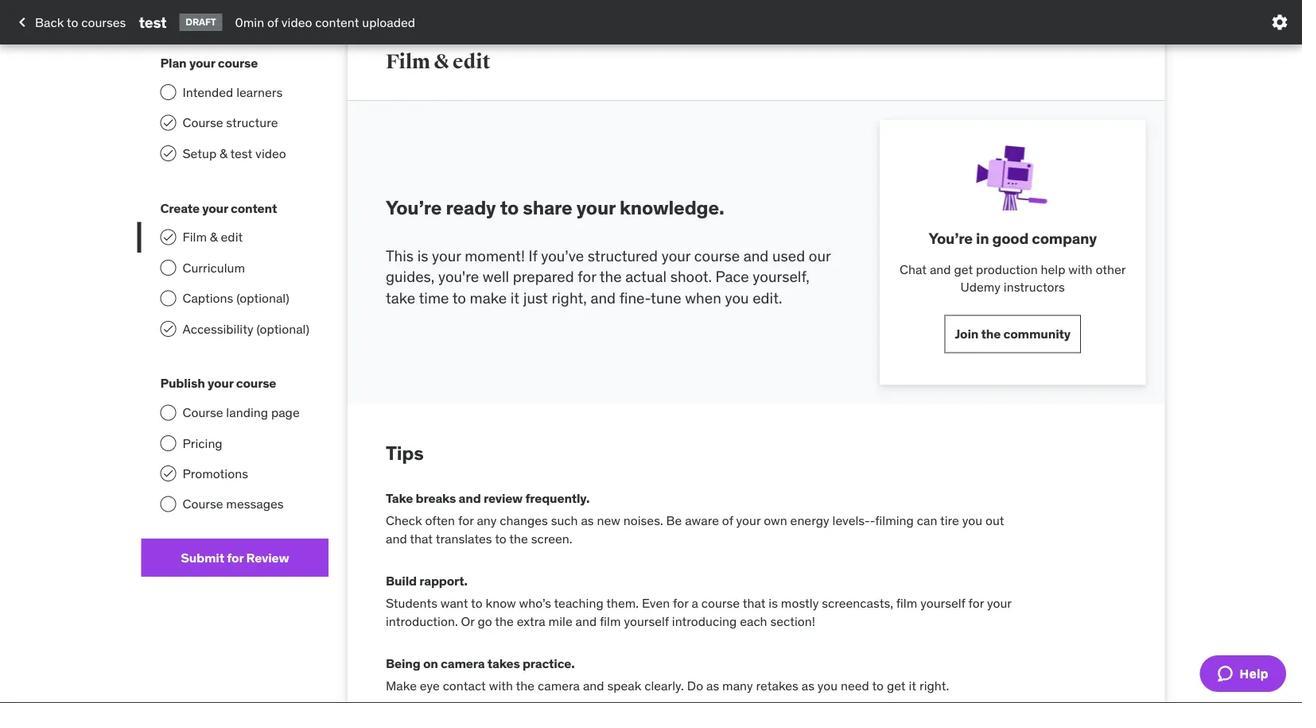 Task type: describe. For each thing, give the bounding box(es) containing it.
tire
[[940, 513, 959, 529]]

structured
[[588, 246, 658, 265]]

completed image for course structure
[[162, 117, 175, 129]]

0min
[[235, 14, 264, 30]]

and down check
[[386, 531, 407, 547]]

you inside take breaks and review frequently. check often for any changes such as new noises. be aware of your own energy levels--filming can tire you out and that translates to the screen.
[[962, 513, 982, 529]]

tips
[[386, 442, 424, 466]]

draft
[[186, 16, 216, 28]]

make
[[470, 288, 507, 307]]

new
[[597, 513, 620, 529]]

captions (optional) link
[[141, 283, 329, 314]]

prepared
[[513, 267, 574, 286]]

course up landing at left bottom
[[236, 376, 276, 392]]

screencasts,
[[822, 596, 893, 612]]

with inside being on camera takes practice. make eye contact with the camera and speak clearly. do as many retakes as you need to get it right.
[[489, 679, 513, 695]]

levels-
[[832, 513, 870, 529]]

this
[[386, 246, 414, 265]]

course up intended learners
[[218, 55, 258, 71]]

setup
[[183, 145, 216, 161]]

just
[[523, 288, 548, 307]]

back
[[35, 14, 64, 30]]

completed element inside the "promotions" link
[[160, 466, 176, 482]]

mostly
[[781, 596, 819, 612]]

completed element for setup
[[160, 146, 176, 161]]

completed element for film
[[160, 230, 176, 245]]

incomplete image for captions (optional)
[[160, 291, 176, 307]]

1 horizontal spatial film & edit
[[386, 50, 490, 74]]

is inside this is your moment! if you've structured your course and used our guides, you're well prepared for the actual shoot. pace yourself, take time to make it just right, and fine-tune when you edit.
[[417, 246, 428, 265]]

production
[[976, 261, 1038, 277]]

publish
[[160, 376, 205, 392]]

make
[[386, 679, 417, 695]]

0 horizontal spatial camera
[[441, 656, 485, 672]]

course settings image
[[1270, 13, 1289, 32]]

& for setup & test video link
[[220, 145, 227, 161]]

right,
[[552, 288, 587, 307]]

well
[[483, 267, 509, 286]]

course messages
[[183, 496, 284, 513]]

on
[[423, 656, 438, 672]]

course landing page link
[[141, 398, 329, 429]]

need
[[841, 679, 869, 695]]

right.
[[919, 679, 949, 695]]

captions (optional)
[[183, 290, 289, 307]]

frequently.
[[525, 490, 590, 507]]

you inside being on camera takes practice. make eye contact with the camera and speak clearly. do as many retakes as you need to get it right.
[[818, 679, 838, 695]]

such
[[551, 513, 578, 529]]

create
[[160, 200, 200, 216]]

curriculum link
[[141, 253, 329, 283]]

as inside take breaks and review frequently. check often for any changes such as new noises. be aware of your own energy levels--filming can tire you out and that translates to the screen.
[[581, 513, 594, 529]]

you've
[[541, 246, 584, 265]]

moment!
[[465, 246, 525, 265]]

1 horizontal spatial film
[[386, 50, 430, 74]]

many
[[722, 679, 753, 695]]

completed element for accessibility
[[160, 321, 176, 337]]

promotions
[[183, 466, 248, 482]]

speak
[[607, 679, 641, 695]]

noises.
[[623, 513, 663, 529]]

own
[[764, 513, 787, 529]]

with inside chat and get production help with other udemy instructors
[[1068, 261, 1093, 277]]

and inside build rapport. students want to know who's teaching them. even for a course that is mostly screencasts, film yourself for your introduction. or go the extra mile and film yourself introducing each section!
[[576, 614, 597, 630]]

filming
[[875, 513, 914, 529]]

completed element for course
[[160, 115, 176, 131]]

yourself,
[[753, 267, 810, 286]]

courses
[[81, 14, 126, 30]]

(optional) for captions (optional)
[[236, 290, 289, 307]]

incomplete image for course landing page
[[160, 405, 176, 421]]

udemy
[[961, 279, 1001, 295]]

submit for review
[[181, 550, 289, 566]]

-
[[870, 513, 875, 529]]

pricing
[[183, 435, 222, 452]]

plan your course
[[160, 55, 258, 71]]

to inside build rapport. students want to know who's teaching them. even for a course that is mostly screencasts, film yourself for your introduction. or go the extra mile and film yourself introducing each section!
[[471, 596, 483, 612]]

curriculum
[[183, 260, 245, 276]]

promotions link
[[141, 459, 329, 490]]

check
[[386, 513, 422, 529]]

take breaks and review frequently. check often for any changes such as new noises. be aware of your own energy levels--filming can tire you out and that translates to the screen.
[[386, 490, 1004, 547]]

our
[[809, 246, 831, 265]]

join the community
[[955, 326, 1071, 342]]

& for 'film & edit' link
[[210, 229, 218, 245]]

for inside take breaks and review frequently. check often for any changes such as new noises. be aware of your own energy levels--filming can tire you out and that translates to the screen.
[[458, 513, 474, 529]]

changes
[[500, 513, 548, 529]]

teaching
[[554, 596, 603, 612]]

take
[[386, 490, 413, 507]]

can
[[917, 513, 937, 529]]

review
[[484, 490, 523, 507]]

screen.
[[531, 531, 572, 547]]

messages
[[226, 496, 284, 513]]

0 horizontal spatial film & edit
[[183, 229, 243, 245]]

incomplete image for pricing
[[160, 436, 176, 452]]

other
[[1096, 261, 1126, 277]]

that inside build rapport. students want to know who's teaching them. even for a course that is mostly screencasts, film yourself for your introduction. or go the extra mile and film yourself introducing each section!
[[743, 596, 766, 612]]

guides,
[[386, 267, 435, 286]]

introducing
[[672, 614, 737, 630]]

the inside build rapport. students want to know who's teaching them. even for a course that is mostly screencasts, film yourself for your introduction. or go the extra mile and film yourself introducing each section!
[[495, 614, 514, 630]]

get inside being on camera takes practice. make eye contact with the camera and speak clearly. do as many retakes as you need to get it right.
[[887, 679, 906, 695]]

any
[[477, 513, 497, 529]]

of inside take breaks and review frequently. check often for any changes such as new noises. be aware of your own energy levels--filming can tire you out and that translates to the screen.
[[722, 513, 733, 529]]

accessibility (optional) link
[[141, 314, 329, 345]]

do
[[687, 679, 703, 695]]

being
[[386, 656, 420, 672]]

for inside this is your moment! if you've structured your course and used our guides, you're well prepared for the actual shoot. pace yourself, take time to make it just right, and fine-tune when you edit.
[[578, 267, 596, 286]]

out
[[985, 513, 1004, 529]]

medium image
[[13, 13, 32, 32]]

share
[[523, 196, 572, 220]]

get inside chat and get production help with other udemy instructors
[[954, 261, 973, 277]]

takes
[[487, 656, 520, 672]]

you're for you're in good company
[[929, 229, 973, 248]]

who's
[[519, 596, 551, 612]]

you inside this is your moment! if you've structured your course and used our guides, you're well prepared for the actual shoot. pace yourself, take time to make it just right, and fine-tune when you edit.
[[725, 288, 749, 307]]

course structure link
[[141, 108, 329, 138]]

to left share
[[500, 196, 519, 220]]

time
[[419, 288, 449, 307]]

actual
[[625, 267, 667, 286]]

take
[[386, 288, 415, 307]]

intended learners
[[183, 84, 283, 100]]

your inside take breaks and review frequently. check often for any changes such as new noises. be aware of your own energy levels--filming can tire you out and that translates to the screen.
[[736, 513, 761, 529]]

chat
[[900, 261, 927, 277]]

and inside chat and get production help with other udemy instructors
[[930, 261, 951, 277]]

join the community link
[[945, 315, 1081, 354]]

edit.
[[753, 288, 782, 307]]

be
[[666, 513, 682, 529]]

your inside build rapport. students want to know who's teaching them. even for a course that is mostly screencasts, film yourself for your introduction. or go the extra mile and film yourself introducing each section!
[[987, 596, 1012, 612]]

shoot.
[[670, 267, 712, 286]]

the inside this is your moment! if you've structured your course and used our guides, you're well prepared for the actual shoot. pace yourself, take time to make it just right, and fine-tune when you edit.
[[600, 267, 622, 286]]



Task type: locate. For each thing, give the bounding box(es) containing it.
build rapport. students want to know who's teaching them. even for a course that is mostly screencasts, film yourself for your introduction. or go the extra mile and film yourself introducing each section!
[[386, 573, 1012, 630]]

0 horizontal spatial you're
[[386, 196, 442, 220]]

it left right.
[[909, 679, 916, 695]]

of right aware
[[722, 513, 733, 529]]

0 vertical spatial film & edit
[[386, 50, 490, 74]]

0 vertical spatial yourself
[[920, 596, 965, 612]]

3 course from the top
[[183, 496, 223, 513]]

get left right.
[[887, 679, 906, 695]]

tune
[[651, 288, 681, 307]]

content up 'film & edit' link
[[231, 200, 277, 216]]

0 vertical spatial that
[[410, 531, 433, 547]]

1 vertical spatial you're
[[929, 229, 973, 248]]

2 vertical spatial course
[[183, 496, 223, 513]]

the inside being on camera takes practice. make eye contact with the camera and speak clearly. do as many retakes as you need to get it right.
[[516, 679, 535, 695]]

course landing page
[[183, 405, 300, 421]]

it inside this is your moment! if you've structured your course and used our guides, you're well prepared for the actual shoot. pace yourself, take time to make it just right, and fine-tune when you edit.
[[510, 288, 519, 307]]

0 horizontal spatial test
[[139, 12, 167, 31]]

1 vertical spatial of
[[722, 513, 733, 529]]

1 incomplete image from the top
[[160, 84, 176, 100]]

1 vertical spatial you
[[962, 513, 982, 529]]

incomplete image inside curriculum link
[[160, 260, 176, 276]]

completed image inside setup & test video link
[[162, 147, 175, 160]]

1 vertical spatial edit
[[221, 229, 243, 245]]

course structure
[[183, 115, 278, 131]]

0min of video content uploaded
[[235, 14, 415, 30]]

0 vertical spatial edit
[[453, 50, 490, 74]]

0 horizontal spatial film
[[600, 614, 621, 630]]

course up the pace
[[694, 246, 740, 265]]

(optional) up accessibility (optional)
[[236, 290, 289, 307]]

1 horizontal spatial &
[[220, 145, 227, 161]]

accessibility
[[183, 321, 253, 337]]

1 horizontal spatial content
[[315, 14, 359, 30]]

and up the pace
[[743, 246, 769, 265]]

1 vertical spatial test
[[230, 145, 252, 161]]

landing
[[226, 405, 268, 421]]

0 horizontal spatial content
[[231, 200, 277, 216]]

course up introducing
[[701, 596, 740, 612]]

4 completed element from the top
[[160, 321, 176, 337]]

content
[[315, 14, 359, 30], [231, 200, 277, 216]]

1 completed image from the top
[[162, 117, 175, 129]]

completed element inside course structure link
[[160, 115, 176, 131]]

0 vertical spatial content
[[315, 14, 359, 30]]

test down course structure link
[[230, 145, 252, 161]]

course down promotions
[[183, 496, 223, 513]]

with right the help
[[1068, 261, 1093, 277]]

ready
[[446, 196, 496, 220]]

page
[[271, 405, 300, 421]]

completed element down create at the left top
[[160, 230, 176, 245]]

rapport.
[[419, 573, 467, 589]]

as
[[581, 513, 594, 529], [706, 679, 719, 695], [802, 679, 814, 695]]

film down uploaded
[[386, 50, 430, 74]]

that down check
[[410, 531, 433, 547]]

1 horizontal spatial camera
[[538, 679, 580, 695]]

1 horizontal spatial get
[[954, 261, 973, 277]]

incomplete image for course
[[160, 497, 176, 513]]

0 horizontal spatial get
[[887, 679, 906, 695]]

to down the 'any'
[[495, 531, 506, 547]]

and left the fine-
[[591, 288, 616, 307]]

course for course landing page
[[183, 405, 223, 421]]

knowledge.
[[620, 196, 724, 220]]

1 vertical spatial film
[[600, 614, 621, 630]]

completed image down create at the left top
[[162, 231, 175, 244]]

1 horizontal spatial it
[[909, 679, 916, 695]]

breaks
[[416, 490, 456, 507]]

structure
[[226, 115, 278, 131]]

as right retakes
[[802, 679, 814, 695]]

completed image for setup & test video
[[162, 147, 175, 160]]

0 horizontal spatial with
[[489, 679, 513, 695]]

3 completed image from the top
[[162, 231, 175, 244]]

with down takes
[[489, 679, 513, 695]]

1 completed element from the top
[[160, 115, 176, 131]]

2 vertical spatial you
[[818, 679, 838, 695]]

0 vertical spatial get
[[954, 261, 973, 277]]

incomplete image left curriculum
[[160, 260, 176, 276]]

completed element inside accessibility (optional) link
[[160, 321, 176, 337]]

test up plan
[[139, 12, 167, 31]]

completed image inside accessibility (optional) link
[[162, 323, 175, 335]]

create your content
[[160, 200, 277, 216]]

2 horizontal spatial as
[[802, 679, 814, 695]]

1 incomplete image from the top
[[160, 260, 176, 276]]

is inside build rapport. students want to know who's teaching them. even for a course that is mostly screencasts, film yourself for your introduction. or go the extra mile and film yourself introducing each section!
[[769, 596, 778, 612]]

4 incomplete image from the top
[[160, 436, 176, 452]]

to down you're at left
[[452, 288, 466, 307]]

0 horizontal spatial &
[[210, 229, 218, 245]]

contact
[[443, 679, 486, 695]]

1 vertical spatial course
[[183, 405, 223, 421]]

0 horizontal spatial is
[[417, 246, 428, 265]]

course inside this is your moment! if you've structured your course and used our guides, you're well prepared for the actual shoot. pace yourself, take time to make it just right, and fine-tune when you edit.
[[694, 246, 740, 265]]

1 course from the top
[[183, 115, 223, 131]]

of right 0min
[[267, 14, 278, 30]]

0 vertical spatial course
[[183, 115, 223, 131]]

1 horizontal spatial that
[[743, 596, 766, 612]]

used
[[772, 246, 805, 265]]

each
[[740, 614, 767, 630]]

and right chat
[[930, 261, 951, 277]]

film & edit
[[386, 50, 490, 74], [183, 229, 243, 245]]

uploaded
[[362, 14, 415, 30]]

2 horizontal spatial you
[[962, 513, 982, 529]]

1 horizontal spatial yourself
[[920, 596, 965, 612]]

back to courses
[[35, 14, 126, 30]]

help
[[1041, 261, 1065, 277]]

the
[[600, 267, 622, 286], [981, 326, 1001, 342], [509, 531, 528, 547], [495, 614, 514, 630], [516, 679, 535, 695]]

1 horizontal spatial you're
[[929, 229, 973, 248]]

film right the screencasts,
[[896, 596, 917, 612]]

camera up "contact"
[[441, 656, 485, 672]]

incomplete image down plan
[[160, 84, 176, 100]]

course messages link
[[141, 490, 329, 520]]

incomplete image inside course landing page link
[[160, 405, 176, 421]]

completed image left setup
[[162, 147, 175, 160]]

completed element left accessibility
[[160, 321, 176, 337]]

plan
[[160, 55, 187, 71]]

students
[[386, 596, 437, 612]]

1 horizontal spatial you
[[818, 679, 838, 695]]

it
[[510, 288, 519, 307], [909, 679, 916, 695]]

film down create at the left top
[[183, 229, 207, 245]]

get up udemy
[[954, 261, 973, 277]]

you left need
[[818, 679, 838, 695]]

1 vertical spatial is
[[769, 596, 778, 612]]

to right need
[[872, 679, 884, 695]]

incomplete image inside captions (optional) link
[[160, 291, 176, 307]]

completed element down plan
[[160, 115, 176, 131]]

completed element left setup
[[160, 146, 176, 161]]

video down structure on the left top of the page
[[255, 145, 286, 161]]

0 horizontal spatial it
[[510, 288, 519, 307]]

2 vertical spatial &
[[210, 229, 218, 245]]

0 vertical spatial you
[[725, 288, 749, 307]]

completed image down plan
[[162, 117, 175, 129]]

1 vertical spatial get
[[887, 679, 906, 695]]

incomplete image up completed icon
[[160, 436, 176, 452]]

1 vertical spatial film
[[183, 229, 207, 245]]

0 vertical spatial with
[[1068, 261, 1093, 277]]

to inside take breaks and review frequently. check often for any changes such as new noises. be aware of your own energy levels--filming can tire you out and that translates to the screen.
[[495, 531, 506, 547]]

1 vertical spatial camera
[[538, 679, 580, 695]]

0 vertical spatial camera
[[441, 656, 485, 672]]

incomplete image down publish
[[160, 405, 176, 421]]

publish your course
[[160, 376, 276, 392]]

0 horizontal spatial edit
[[221, 229, 243, 245]]

or
[[461, 614, 475, 630]]

you left out on the bottom of the page
[[962, 513, 982, 529]]

3 incomplete image from the top
[[160, 405, 176, 421]]

often
[[425, 513, 455, 529]]

to inside being on camera takes practice. make eye contact with the camera and speak clearly. do as many retakes as you need to get it right.
[[872, 679, 884, 695]]

1 vertical spatial with
[[489, 679, 513, 695]]

setup & test video
[[183, 145, 286, 161]]

1 horizontal spatial film
[[896, 596, 917, 612]]

0 vertical spatial &
[[434, 50, 449, 74]]

go
[[478, 614, 492, 630]]

film down them.
[[600, 614, 621, 630]]

0 horizontal spatial as
[[581, 513, 594, 529]]

0 horizontal spatial yourself
[[624, 614, 669, 630]]

camera down practice.
[[538, 679, 580, 695]]

to inside this is your moment! if you've structured your course and used our guides, you're well prepared for the actual shoot. pace yourself, take time to make it just right, and fine-tune when you edit.
[[452, 288, 466, 307]]

5 completed element from the top
[[160, 466, 176, 482]]

accessibility (optional)
[[183, 321, 309, 337]]

submit
[[181, 550, 224, 566]]

completed image for film & edit
[[162, 231, 175, 244]]

completed element
[[160, 115, 176, 131], [160, 146, 176, 161], [160, 230, 176, 245], [160, 321, 176, 337], [160, 466, 176, 482]]

setup & test video link
[[141, 138, 329, 169]]

2 completed element from the top
[[160, 146, 176, 161]]

0 vertical spatial test
[[139, 12, 167, 31]]

incomplete image
[[160, 260, 176, 276], [160, 291, 176, 307], [160, 405, 176, 421], [160, 436, 176, 452]]

0 horizontal spatial film
[[183, 229, 207, 245]]

1 vertical spatial yourself
[[624, 614, 669, 630]]

0 vertical spatial incomplete image
[[160, 84, 176, 100]]

intended learners link
[[141, 77, 329, 108]]

incomplete image inside pricing "link"
[[160, 436, 176, 452]]

you're for you're ready to share your knowledge.
[[386, 196, 442, 220]]

join
[[955, 326, 979, 342]]

2 horizontal spatial &
[[434, 50, 449, 74]]

1 vertical spatial &
[[220, 145, 227, 161]]

completed element inside setup & test video link
[[160, 146, 176, 161]]

1 horizontal spatial with
[[1068, 261, 1093, 277]]

course
[[218, 55, 258, 71], [694, 246, 740, 265], [236, 376, 276, 392], [701, 596, 740, 612]]

3 completed element from the top
[[160, 230, 176, 245]]

pricing link
[[141, 429, 329, 459]]

2 incomplete image from the top
[[160, 291, 176, 307]]

incomplete image for intended
[[160, 84, 176, 100]]

the down know
[[495, 614, 514, 630]]

to up go
[[471, 596, 483, 612]]

completed image
[[162, 117, 175, 129], [162, 147, 175, 160], [162, 231, 175, 244], [162, 323, 175, 335]]

it left just
[[510, 288, 519, 307]]

incomplete image inside intended learners link
[[160, 84, 176, 100]]

and left speak
[[583, 679, 604, 695]]

1 horizontal spatial edit
[[453, 50, 490, 74]]

course up setup
[[183, 115, 223, 131]]

completed image inside 'film & edit' link
[[162, 231, 175, 244]]

you're left in
[[929, 229, 973, 248]]

edit
[[453, 50, 490, 74], [221, 229, 243, 245]]

4 completed image from the top
[[162, 323, 175, 335]]

incomplete image inside course messages link
[[160, 497, 176, 513]]

the down structured
[[600, 267, 622, 286]]

film & edit down uploaded
[[386, 50, 490, 74]]

2 incomplete image from the top
[[160, 497, 176, 513]]

course
[[183, 115, 223, 131], [183, 405, 223, 421], [183, 496, 223, 513]]

course up pricing
[[183, 405, 223, 421]]

to right back
[[67, 14, 78, 30]]

and down teaching
[[576, 614, 597, 630]]

1 vertical spatial content
[[231, 200, 277, 216]]

1 vertical spatial video
[[255, 145, 286, 161]]

instructors
[[1004, 279, 1065, 295]]

0 horizontal spatial that
[[410, 531, 433, 547]]

when
[[685, 288, 721, 307]]

course inside build rapport. students want to know who's teaching them. even for a course that is mostly screencasts, film yourself for your introduction. or go the extra mile and film yourself introducing each section!
[[701, 596, 740, 612]]

as left the new
[[581, 513, 594, 529]]

aware
[[685, 513, 719, 529]]

0 vertical spatial it
[[510, 288, 519, 307]]

0 vertical spatial (optional)
[[236, 290, 289, 307]]

the inside take breaks and review frequently. check often for any changes such as new noises. be aware of your own energy levels--filming can tire you out and that translates to the screen.
[[509, 531, 528, 547]]

captions
[[183, 290, 233, 307]]

1 vertical spatial film & edit
[[183, 229, 243, 245]]

incomplete image for curriculum
[[160, 260, 176, 276]]

0 vertical spatial video
[[281, 14, 312, 30]]

section!
[[770, 614, 815, 630]]

is up the 'section!'
[[769, 596, 778, 612]]

you're
[[386, 196, 442, 220], [929, 229, 973, 248]]

incomplete image down completed icon
[[160, 497, 176, 513]]

you're up this on the top
[[386, 196, 442, 220]]

film
[[896, 596, 917, 612], [600, 614, 621, 630]]

1 horizontal spatial test
[[230, 145, 252, 161]]

0 horizontal spatial you
[[725, 288, 749, 307]]

get
[[954, 261, 973, 277], [887, 679, 906, 695]]

0 horizontal spatial of
[[267, 14, 278, 30]]

the down changes
[[509, 531, 528, 547]]

completed image inside course structure link
[[162, 117, 175, 129]]

0 vertical spatial is
[[417, 246, 428, 265]]

incomplete image left captions
[[160, 291, 176, 307]]

know
[[486, 596, 516, 612]]

1 vertical spatial that
[[743, 596, 766, 612]]

2 course from the top
[[183, 405, 223, 421]]

if
[[529, 246, 537, 265]]

the down takes
[[516, 679, 535, 695]]

(optional) down captions (optional)
[[256, 321, 309, 337]]

1 vertical spatial incomplete image
[[160, 497, 176, 513]]

video
[[281, 14, 312, 30], [255, 145, 286, 161]]

a
[[692, 596, 698, 612]]

it inside being on camera takes practice. make eye contact with the camera and speak clearly. do as many retakes as you need to get it right.
[[909, 679, 916, 695]]

you're in good company
[[929, 229, 1097, 248]]

them.
[[606, 596, 639, 612]]

1 horizontal spatial of
[[722, 513, 733, 529]]

completed image for accessibility (optional)
[[162, 323, 175, 335]]

and up the 'any'
[[459, 490, 481, 507]]

0 vertical spatial film
[[386, 50, 430, 74]]

the right join
[[981, 326, 1001, 342]]

0 vertical spatial of
[[267, 14, 278, 30]]

1 horizontal spatial as
[[706, 679, 719, 695]]

completed image
[[162, 468, 175, 481]]

film
[[386, 50, 430, 74], [183, 229, 207, 245]]

chat and get production help with other udemy instructors
[[900, 261, 1126, 295]]

back to courses link
[[13, 9, 126, 36]]

company
[[1032, 229, 1097, 248]]

good
[[992, 229, 1029, 248]]

1 vertical spatial (optional)
[[256, 321, 309, 337]]

for inside button
[[227, 550, 244, 566]]

course for course messages
[[183, 496, 223, 513]]

incomplete image
[[160, 84, 176, 100], [160, 497, 176, 513]]

that
[[410, 531, 433, 547], [743, 596, 766, 612]]

as right the do
[[706, 679, 719, 695]]

want
[[441, 596, 468, 612]]

submit for review button
[[141, 539, 329, 577]]

content left uploaded
[[315, 14, 359, 30]]

that up each
[[743, 596, 766, 612]]

completed element inside 'film & edit' link
[[160, 230, 176, 245]]

0 vertical spatial film
[[896, 596, 917, 612]]

and inside being on camera takes practice. make eye contact with the camera and speak clearly. do as many retakes as you need to get it right.
[[583, 679, 604, 695]]

being on camera takes practice. make eye contact with the camera and speak clearly. do as many retakes as you need to get it right.
[[386, 656, 949, 695]]

you're
[[438, 267, 479, 286]]

camera
[[441, 656, 485, 672], [538, 679, 580, 695]]

test
[[139, 12, 167, 31], [230, 145, 252, 161]]

completed image left accessibility
[[162, 323, 175, 335]]

2 completed image from the top
[[162, 147, 175, 160]]

extra
[[517, 614, 545, 630]]

film & edit link
[[141, 222, 329, 253]]

is right this on the top
[[417, 246, 428, 265]]

1 horizontal spatial is
[[769, 596, 778, 612]]

to
[[67, 14, 78, 30], [500, 196, 519, 220], [452, 288, 466, 307], [495, 531, 506, 547], [471, 596, 483, 612], [872, 679, 884, 695]]

0 vertical spatial you're
[[386, 196, 442, 220]]

your
[[189, 55, 215, 71], [576, 196, 615, 220], [202, 200, 228, 216], [432, 246, 461, 265], [662, 246, 691, 265], [208, 376, 233, 392], [736, 513, 761, 529], [987, 596, 1012, 612]]

course for course structure
[[183, 115, 223, 131]]

film & edit down create your content
[[183, 229, 243, 245]]

1 vertical spatial it
[[909, 679, 916, 695]]

(optional) for accessibility (optional)
[[256, 321, 309, 337]]

community
[[1003, 326, 1071, 342]]

that inside take breaks and review frequently. check often for any changes such as new noises. be aware of your own energy levels--filming can tire you out and that translates to the screen.
[[410, 531, 433, 547]]

fine-
[[619, 288, 651, 307]]

you down the pace
[[725, 288, 749, 307]]

video right 0min
[[281, 14, 312, 30]]

completed element left promotions
[[160, 466, 176, 482]]



Task type: vqa. For each thing, say whether or not it's contained in the screenshot.
IN-
no



